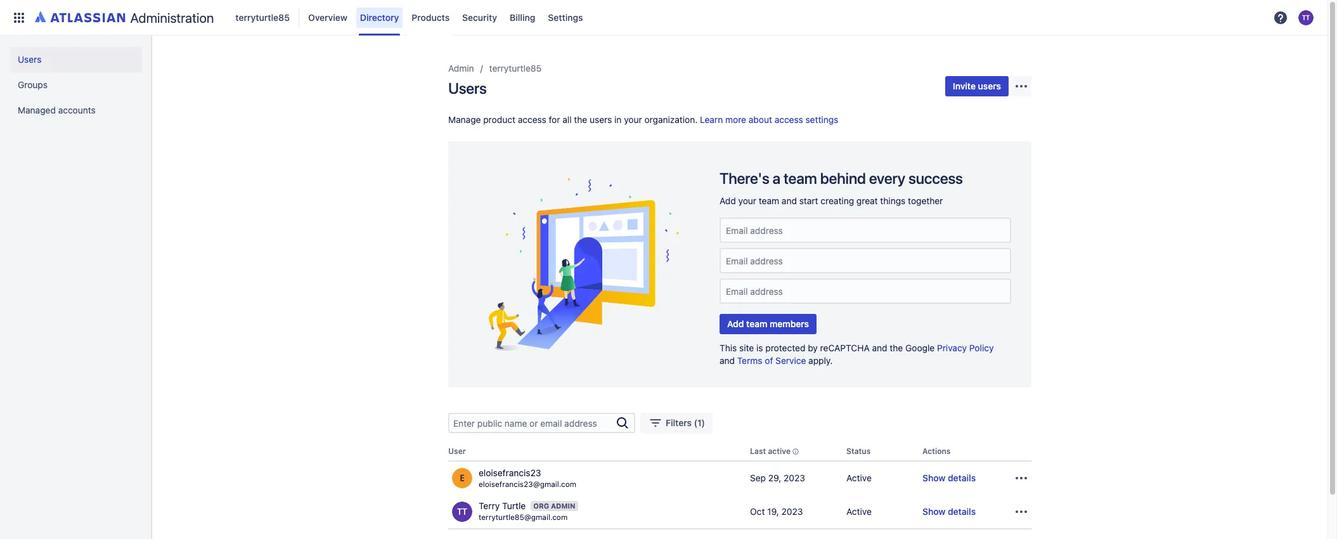 Task type: locate. For each thing, give the bounding box(es) containing it.
active
[[768, 447, 791, 456]]

0 horizontal spatial access
[[518, 114, 547, 125]]

0 horizontal spatial and
[[720, 355, 735, 366]]

show details
[[923, 473, 976, 484], [923, 506, 976, 517]]

0 vertical spatial 2023
[[784, 473, 806, 484]]

1 horizontal spatial users
[[979, 81, 1002, 91]]

2 vertical spatial team
[[747, 318, 768, 329]]

2023 right '19,'
[[782, 506, 803, 517]]

add your team and start creating great things together
[[720, 195, 943, 206]]

1 horizontal spatial and
[[782, 195, 797, 206]]

2 show details from the top
[[923, 506, 976, 517]]

access left for
[[518, 114, 547, 125]]

filters
[[666, 417, 692, 428]]

0 vertical spatial active
[[847, 473, 872, 484]]

1 horizontal spatial terryturtle85
[[489, 63, 542, 74]]

Enter public name or email address text field
[[450, 414, 615, 432]]

appswitcher icon image
[[11, 10, 27, 25]]

product
[[484, 114, 516, 125]]

1 vertical spatial active
[[847, 506, 872, 517]]

0 vertical spatial users
[[979, 81, 1002, 91]]

directory
[[360, 12, 399, 23]]

user
[[448, 447, 466, 456]]

managed accounts link
[[10, 98, 142, 123]]

2 vertical spatial and
[[720, 355, 735, 366]]

and
[[782, 195, 797, 206], [873, 343, 888, 353], [720, 355, 735, 366]]

protected
[[766, 343, 806, 353]]

1 horizontal spatial the
[[890, 343, 903, 353]]

add down 'there's'
[[720, 195, 736, 206]]

manage
[[448, 114, 481, 125]]

users link
[[10, 47, 142, 72]]

the right the all
[[574, 114, 588, 125]]

0 vertical spatial terryturtle85 link
[[232, 7, 294, 28]]

2023
[[784, 473, 806, 484], [782, 506, 803, 517]]

together
[[908, 195, 943, 206]]

users down the admin link
[[448, 79, 487, 97]]

for
[[549, 114, 560, 125]]

Email address email field
[[725, 224, 1007, 236], [725, 255, 1007, 267], [725, 285, 1007, 297]]

terryturtle85 inside global navigation 'element'
[[236, 12, 290, 23]]

terms of service link
[[738, 355, 806, 366]]

1 vertical spatial show
[[923, 506, 946, 517]]

0 horizontal spatial terryturtle85 link
[[232, 7, 294, 28]]

1 vertical spatial email address email field
[[725, 255, 1007, 267]]

1 vertical spatial 2023
[[782, 506, 803, 517]]

filters (1)
[[666, 417, 705, 428]]

2023 right 29,
[[784, 473, 806, 484]]

in
[[615, 114, 622, 125]]

1 vertical spatial show details link
[[923, 505, 976, 518]]

terry turtle
[[479, 501, 526, 512]]

of
[[765, 355, 773, 366]]

show details for sep 29, 2023
[[923, 473, 976, 484]]

terryturtle85
[[236, 12, 290, 23], [489, 63, 542, 74]]

0 vertical spatial email address email field
[[725, 224, 1007, 236]]

show details link
[[923, 472, 976, 485], [923, 505, 976, 518]]

info image
[[791, 447, 801, 457]]

0 horizontal spatial terryturtle85
[[236, 12, 290, 23]]

team right "a"
[[784, 169, 817, 187]]

terryturtle85 link
[[232, 7, 294, 28], [489, 61, 542, 76]]

atlassian image
[[35, 9, 125, 24], [35, 9, 125, 24]]

2 access from the left
[[775, 114, 803, 125]]

and left start
[[782, 195, 797, 206]]

sep 29, 2023
[[750, 473, 806, 484]]

terms
[[738, 355, 763, 366]]

1 vertical spatial the
[[890, 343, 903, 353]]

status
[[847, 447, 871, 456]]

1 show from the top
[[923, 473, 946, 484]]

details
[[948, 473, 976, 484], [948, 506, 976, 517]]

great
[[857, 195, 878, 206]]

users
[[979, 81, 1002, 91], [590, 114, 612, 125]]

administration link
[[30, 7, 219, 28]]

members
[[770, 318, 809, 329]]

team for behind
[[784, 169, 817, 187]]

1 details from the top
[[948, 473, 976, 484]]

1 vertical spatial and
[[873, 343, 888, 353]]

1 show details link from the top
[[923, 472, 976, 485]]

apply.
[[809, 355, 833, 366]]

1 horizontal spatial access
[[775, 114, 803, 125]]

active for sep 29, 2023
[[847, 473, 872, 484]]

1 horizontal spatial terryturtle85 link
[[489, 61, 542, 76]]

your
[[624, 114, 642, 125], [739, 195, 757, 206]]

eloisefrancis23
[[479, 468, 541, 478]]

users left in
[[590, 114, 612, 125]]

0 vertical spatial team
[[784, 169, 817, 187]]

2 show details link from the top
[[923, 505, 976, 518]]

show details for oct 19, 2023
[[923, 506, 976, 517]]

0 horizontal spatial users
[[18, 54, 41, 65]]

1 horizontal spatial your
[[739, 195, 757, 206]]

1 vertical spatial users
[[448, 79, 487, 97]]

the
[[574, 114, 588, 125], [890, 343, 903, 353]]

0 vertical spatial show details
[[923, 473, 976, 484]]

add inside button
[[728, 318, 744, 329]]

show for sep 29, 2023
[[923, 473, 946, 484]]

0 horizontal spatial your
[[624, 114, 642, 125]]

1 active from the top
[[847, 473, 872, 484]]

1 vertical spatial team
[[759, 195, 780, 206]]

this site is protected by recaptcha and the google privacy policy and terms of service apply.
[[720, 343, 994, 366]]

users up groups
[[18, 54, 41, 65]]

eloisefrancis23@gmail.com
[[479, 479, 577, 489]]

toggle navigation image
[[140, 51, 167, 76]]

details for oct 19, 2023
[[948, 506, 976, 517]]

sep
[[750, 473, 766, 484]]

the left google
[[890, 343, 903, 353]]

last active
[[750, 447, 791, 456]]

team up 'is'
[[747, 318, 768, 329]]

0 vertical spatial show details link
[[923, 472, 976, 485]]

1 show details from the top
[[923, 473, 976, 484]]

2023 for sep 29, 2023
[[784, 473, 806, 484]]

add for add team members
[[728, 318, 744, 329]]

filters (1) button
[[641, 413, 713, 433]]

products link
[[408, 7, 454, 28]]

1 vertical spatial details
[[948, 506, 976, 517]]

0 vertical spatial users
[[18, 54, 41, 65]]

success
[[909, 169, 963, 187]]

privacy policy link
[[938, 343, 994, 353]]

0 vertical spatial terryturtle85
[[236, 12, 290, 23]]

2 vertical spatial email address email field
[[725, 285, 1007, 297]]

all
[[563, 114, 572, 125]]

add up this
[[728, 318, 744, 329]]

invite users button
[[946, 76, 1009, 96]]

privacy
[[938, 343, 967, 353]]

team for and
[[759, 195, 780, 206]]

and down this
[[720, 355, 735, 366]]

access right "about"
[[775, 114, 803, 125]]

team
[[784, 169, 817, 187], [759, 195, 780, 206], [747, 318, 768, 329]]

0 vertical spatial the
[[574, 114, 588, 125]]

29,
[[769, 473, 782, 484]]

2 details from the top
[[948, 506, 976, 517]]

users inside button
[[979, 81, 1002, 91]]

1 vertical spatial add
[[728, 318, 744, 329]]

2 show from the top
[[923, 506, 946, 517]]

users right invite
[[979, 81, 1002, 91]]

2 email address email field from the top
[[725, 255, 1007, 267]]

0 vertical spatial show
[[923, 473, 946, 484]]

learn more about access settings link
[[700, 114, 839, 125]]

and right recaptcha
[[873, 343, 888, 353]]

0 vertical spatial details
[[948, 473, 976, 484]]

1 vertical spatial show details
[[923, 506, 976, 517]]

2 active from the top
[[847, 506, 872, 517]]

show
[[923, 473, 946, 484], [923, 506, 946, 517]]

creating
[[821, 195, 855, 206]]

your right in
[[624, 114, 642, 125]]

1 horizontal spatial users
[[448, 79, 487, 97]]

1 vertical spatial terryturtle85 link
[[489, 61, 542, 76]]

2023 for oct 19, 2023
[[782, 506, 803, 517]]

access
[[518, 114, 547, 125], [775, 114, 803, 125]]

learn
[[700, 114, 723, 125]]

0 vertical spatial add
[[720, 195, 736, 206]]

1 vertical spatial terryturtle85
[[489, 63, 542, 74]]

team down "a"
[[759, 195, 780, 206]]

account image
[[1299, 10, 1314, 25]]

overview link
[[304, 7, 351, 28]]

is
[[757, 343, 763, 353]]

users
[[18, 54, 41, 65], [448, 79, 487, 97]]

1 vertical spatial users
[[590, 114, 612, 125]]

active
[[847, 473, 872, 484], [847, 506, 872, 517]]

global navigation element
[[8, 0, 1270, 35]]

your down 'there's'
[[739, 195, 757, 206]]

admin link
[[448, 61, 474, 76]]

terryturtle85@gmail.com
[[479, 513, 568, 522]]



Task type: describe. For each thing, give the bounding box(es) containing it.
products
[[412, 12, 450, 23]]

groups link
[[10, 72, 142, 98]]

2 horizontal spatial and
[[873, 343, 888, 353]]

1 vertical spatial your
[[739, 195, 757, 206]]

(1)
[[694, 417, 705, 428]]

details for sep 29, 2023
[[948, 473, 976, 484]]

this
[[720, 343, 737, 353]]

eloisefrancis23 eloisefrancis23@gmail.com
[[479, 468, 577, 489]]

settings
[[806, 114, 839, 125]]

administration banner
[[0, 0, 1328, 36]]

there's a team behind every success
[[720, 169, 963, 187]]

billing link
[[506, 7, 539, 28]]

19,
[[768, 506, 779, 517]]

help icon image
[[1274, 10, 1289, 25]]

manage product access for all the users in your organization. learn more about access settings
[[448, 114, 839, 125]]

start
[[800, 195, 819, 206]]

active for oct 19, 2023
[[847, 506, 872, 517]]

show details link for sep 29, 2023
[[923, 472, 976, 485]]

security link
[[459, 7, 501, 28]]

add team members button
[[720, 314, 817, 334]]

0 vertical spatial your
[[624, 114, 642, 125]]

service
[[776, 355, 806, 366]]

show for oct 19, 2023
[[923, 506, 946, 517]]

terry
[[479, 501, 500, 512]]

overview
[[308, 12, 348, 23]]

show details link for oct 19, 2023
[[923, 505, 976, 518]]

managed accounts
[[18, 105, 96, 115]]

org admin
[[534, 502, 576, 510]]

3 email address email field from the top
[[725, 285, 1007, 297]]

policy
[[970, 343, 994, 353]]

0 horizontal spatial the
[[574, 114, 588, 125]]

google
[[906, 343, 935, 353]]

actions
[[923, 447, 951, 456]]

settings link
[[544, 7, 587, 28]]

site
[[740, 343, 754, 353]]

the inside the 'this site is protected by recaptcha and the google privacy policy and terms of service apply.'
[[890, 343, 903, 353]]

org
[[534, 502, 549, 510]]

billing
[[510, 12, 536, 23]]

team inside button
[[747, 318, 768, 329]]

about
[[749, 114, 773, 125]]

organization.
[[645, 114, 698, 125]]

oct 19, 2023
[[750, 506, 803, 517]]

turtle
[[502, 501, 526, 512]]

more
[[726, 114, 747, 125]]

things
[[881, 195, 906, 206]]

search image
[[615, 415, 631, 431]]

security
[[463, 12, 497, 23]]

add team members
[[728, 318, 809, 329]]

every
[[869, 169, 906, 187]]

recaptcha
[[821, 343, 870, 353]]

terryturtle85 for the terryturtle85 link to the right
[[489, 63, 542, 74]]

admin
[[551, 502, 576, 510]]

directory link
[[356, 7, 403, 28]]

invite users
[[953, 81, 1002, 91]]

1 access from the left
[[518, 114, 547, 125]]

administration
[[130, 10, 214, 25]]

0 horizontal spatial users
[[590, 114, 612, 125]]

0 vertical spatial and
[[782, 195, 797, 206]]

1 email address email field from the top
[[725, 224, 1007, 236]]

managed
[[18, 105, 56, 115]]

accounts
[[58, 105, 96, 115]]

behind
[[821, 169, 866, 187]]

a
[[773, 169, 781, 187]]

groups
[[18, 79, 48, 90]]

by
[[808, 343, 818, 353]]

oct
[[750, 506, 765, 517]]

settings
[[548, 12, 583, 23]]

there's
[[720, 169, 770, 187]]

admin
[[448, 63, 474, 74]]

add for add your team and start creating great things together
[[720, 195, 736, 206]]

last
[[750, 447, 766, 456]]

terryturtle85 for the left the terryturtle85 link
[[236, 12, 290, 23]]

invite
[[953, 81, 976, 91]]



Task type: vqa. For each thing, say whether or not it's contained in the screenshot.
New to the top
no



